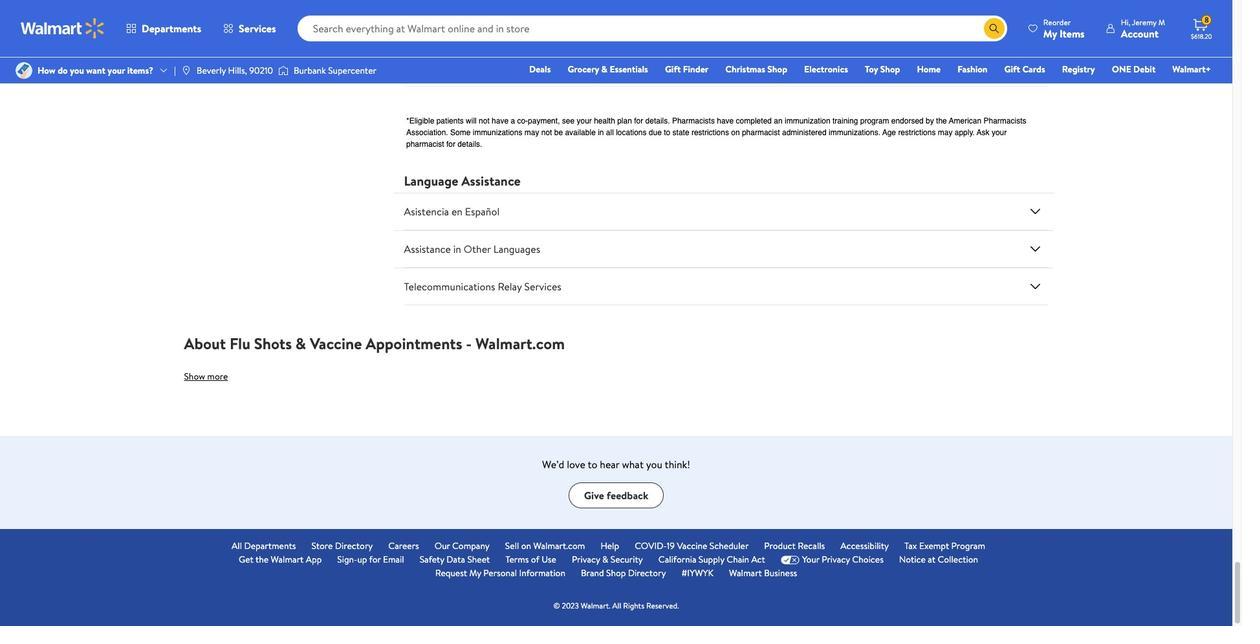 Task type: locate. For each thing, give the bounding box(es) containing it.
 image left how
[[16, 62, 32, 79]]

 image
[[181, 65, 191, 76]]

19
[[667, 540, 675, 553]]

0 horizontal spatial services
[[239, 21, 276, 36]]

feedback
[[607, 488, 648, 503]]

act
[[751, 553, 765, 566]]

1 horizontal spatial  image
[[278, 64, 289, 77]]

1 horizontal spatial vaccine
[[677, 540, 708, 553]]

help
[[601, 540, 619, 553]]

search icon image
[[989, 23, 1000, 34]]

safety data sheet
[[420, 553, 490, 566]]

fashion
[[958, 63, 988, 76]]

california supply chain act link
[[659, 553, 765, 567]]

1 vertical spatial walmart
[[729, 567, 762, 580]]

directory down the security
[[628, 567, 666, 580]]

1 horizontal spatial day
[[660, 1, 671, 12]]

love
[[567, 458, 585, 472]]

2 privacy from the left
[[822, 553, 850, 566]]

shop
[[768, 63, 788, 76], [880, 63, 900, 76], [606, 567, 626, 580]]

services up 90210
[[239, 21, 276, 36]]

reorder my items
[[1044, 16, 1085, 40]]

tax exempt program link
[[905, 540, 985, 553]]

0 vertical spatial you
[[70, 64, 84, 77]]

0 horizontal spatial walmart
[[271, 553, 304, 566]]

assistance in other languages
[[404, 242, 540, 256]]

shipping up deals link
[[537, 40, 565, 51]]

my left items
[[1044, 26, 1057, 40]]

fashion link
[[952, 62, 994, 76]]

gift for gift cards
[[1005, 63, 1020, 76]]

get
[[239, 553, 254, 566]]

0 horizontal spatial directory
[[335, 540, 373, 553]]

store directory
[[311, 540, 373, 553]]

assistance left in
[[404, 242, 451, 256]]

program
[[952, 540, 985, 553]]

0 horizontal spatial assistance
[[404, 242, 451, 256]]

gift left finder at right top
[[665, 63, 681, 76]]

electronics
[[804, 63, 848, 76]]

data
[[447, 553, 465, 566]]

privacy
[[572, 553, 600, 566], [822, 553, 850, 566]]

sell on walmart.com
[[505, 540, 585, 553]]

1 vertical spatial departments
[[244, 540, 296, 553]]

0 horizontal spatial shipping
[[537, 40, 565, 51]]

1 vertical spatial my
[[469, 567, 481, 580]]

you right do
[[70, 64, 84, 77]]

personal
[[484, 567, 517, 580]]

gift cards
[[1005, 63, 1045, 76]]

all left rights
[[612, 601, 621, 612]]

 image right 90210
[[278, 64, 289, 77]]

day for 2-
[[524, 40, 535, 51]]

 image
[[16, 62, 32, 79], [278, 64, 289, 77]]

& right shots at the left bottom
[[296, 333, 306, 355]]

5 product group from the left
[[944, 0, 1033, 81]]

request
[[435, 567, 467, 580]]

1 vertical spatial you
[[646, 458, 663, 472]]

vaccine right shots at the left bottom
[[310, 333, 362, 355]]

1 vertical spatial vaccine
[[677, 540, 708, 553]]

safety data sheet link
[[420, 553, 490, 567]]

0 vertical spatial services
[[239, 21, 276, 36]]

gift left cards
[[1005, 63, 1020, 76]]

0 vertical spatial day
[[660, 1, 671, 12]]

do
[[58, 64, 68, 77]]

shipping
[[673, 1, 701, 12], [537, 40, 565, 51]]

privacy up brand
[[572, 553, 600, 566]]

services inside services popup button
[[239, 21, 276, 36]]

departments up "|"
[[142, 21, 201, 36]]

shipping for 1-day shipping
[[673, 1, 701, 12]]

one debit
[[1112, 63, 1156, 76]]

reserved.
[[646, 601, 679, 612]]

0 vertical spatial walmart
[[271, 553, 304, 566]]

1 horizontal spatial my
[[1044, 26, 1057, 40]]

0 horizontal spatial departments
[[142, 21, 201, 36]]

privacy right your
[[822, 553, 850, 566]]

items?
[[127, 64, 153, 77]]

my down sheet
[[469, 567, 481, 580]]

departments button
[[115, 13, 212, 44]]

account
[[1121, 26, 1159, 40]]

1 horizontal spatial gift
[[1005, 63, 1020, 76]]

0 horizontal spatial vaccine
[[310, 333, 362, 355]]

tax exempt program get the walmart app
[[239, 540, 985, 566]]

0 horizontal spatial gift
[[665, 63, 681, 76]]

exempt
[[919, 540, 949, 553]]

gift finder
[[665, 63, 709, 76]]

walmart inside "tax exempt program get the walmart app"
[[271, 553, 304, 566]]

registry link
[[1056, 62, 1101, 76]]

0 horizontal spatial you
[[70, 64, 84, 77]]

flu
[[230, 333, 250, 355]]

|
[[174, 64, 176, 77]]

hear
[[600, 458, 620, 472]]

0 horizontal spatial all
[[232, 540, 242, 553]]

walmart.com up use
[[533, 540, 585, 553]]

privacy & security
[[572, 553, 643, 566]]

how
[[38, 64, 56, 77]]

#iywyk link
[[682, 567, 714, 580]]

notice at collection link
[[899, 553, 978, 567]]

all
[[232, 540, 242, 553], [612, 601, 621, 612]]

departments up the
[[244, 540, 296, 553]]

& down help
[[602, 553, 608, 566]]

asistencia en español image
[[1028, 204, 1043, 219]]

1 vertical spatial &
[[296, 333, 306, 355]]

careers link
[[388, 540, 419, 553]]

walmart.com
[[476, 333, 565, 355], [533, 540, 585, 553]]

our company link
[[435, 540, 490, 553]]

0 horizontal spatial  image
[[16, 62, 32, 79]]

1 gift from the left
[[665, 63, 681, 76]]

0 vertical spatial departments
[[142, 21, 201, 36]]

2 horizontal spatial shop
[[880, 63, 900, 76]]

1 horizontal spatial directory
[[628, 567, 666, 580]]

2 gift from the left
[[1005, 63, 1020, 76]]

pickup
[[624, 1, 646, 12]]

español
[[465, 205, 500, 219]]

cards
[[1023, 63, 1045, 76]]

1 vertical spatial assistance
[[404, 242, 451, 256]]

1 product group from the left
[[407, 0, 496, 81]]

shipping for 2-day shipping
[[537, 40, 565, 51]]

1-
[[654, 1, 660, 12]]

walmart business
[[729, 567, 797, 580]]

day
[[660, 1, 671, 12], [524, 40, 535, 51]]

3 product group from the left
[[729, 0, 818, 81]]

Walmart Site-Wide search field
[[297, 16, 1007, 41]]

product group containing manufacturer offer
[[514, 0, 603, 81]]

product
[[764, 540, 796, 553]]

0 horizontal spatial day
[[524, 40, 535, 51]]

shop right toy
[[880, 63, 900, 76]]

directory
[[335, 540, 373, 553], [628, 567, 666, 580]]

0 vertical spatial shipping
[[673, 1, 701, 12]]

all departments link
[[232, 540, 296, 553]]

assistance up español
[[461, 172, 521, 190]]

2 vertical spatial &
[[602, 553, 608, 566]]

1 vertical spatial all
[[612, 601, 621, 612]]

1 horizontal spatial shop
[[768, 63, 788, 76]]

offer
[[537, 11, 554, 22]]

product group
[[407, 0, 496, 81], [514, 0, 603, 81], [729, 0, 818, 81], [836, 0, 926, 81], [944, 0, 1033, 81]]

show
[[184, 370, 205, 383]]

scheduler
[[710, 540, 749, 553]]

all up get
[[232, 540, 242, 553]]

gift finder link
[[659, 62, 715, 76]]

0 vertical spatial my
[[1044, 26, 1057, 40]]

2 product group from the left
[[514, 0, 603, 81]]

services
[[239, 21, 276, 36], [524, 280, 562, 294]]

day for 1-
[[660, 1, 671, 12]]

store
[[311, 540, 333, 553]]

departments
[[142, 21, 201, 36], [244, 540, 296, 553]]

my inside reorder my items
[[1044, 26, 1057, 40]]

hills,
[[228, 64, 247, 77]]

all departments
[[232, 540, 296, 553]]

what
[[622, 458, 644, 472]]

shipping right the 1-
[[673, 1, 701, 12]]

1 vertical spatial day
[[524, 40, 535, 51]]

directory inside 'link'
[[335, 540, 373, 553]]

0 vertical spatial assistance
[[461, 172, 521, 190]]

telecommunications relay services image
[[1028, 279, 1043, 294]]

shots
[[254, 333, 292, 355]]

walmart
[[271, 553, 304, 566], [729, 567, 762, 580]]

0 horizontal spatial shop
[[606, 567, 626, 580]]

0 horizontal spatial privacy
[[572, 553, 600, 566]]

walmart business link
[[729, 567, 797, 580]]

1 vertical spatial services
[[524, 280, 562, 294]]

day up deals link
[[524, 40, 535, 51]]

1 horizontal spatial shipping
[[673, 1, 701, 12]]

privacy choices icon image
[[781, 556, 800, 565]]

you right what
[[646, 458, 663, 472]]

asistencia
[[404, 205, 449, 219]]

beverly
[[197, 64, 226, 77]]

shipping inside product group
[[537, 40, 565, 51]]

1 horizontal spatial departments
[[244, 540, 296, 553]]

assistance
[[461, 172, 521, 190], [404, 242, 451, 256]]

think!
[[665, 458, 690, 472]]

assistance in other languages image
[[1028, 241, 1043, 257]]

&
[[601, 63, 608, 76], [296, 333, 306, 355], [602, 553, 608, 566]]

for
[[369, 553, 381, 566]]

shop down 'privacy & security'
[[606, 567, 626, 580]]

 image for burbank supercenter
[[278, 64, 289, 77]]

services right relay
[[524, 280, 562, 294]]

vaccine inside covid-19 vaccine scheduler link
[[677, 540, 708, 553]]

0 vertical spatial walmart.com
[[476, 333, 565, 355]]

walmart.com right -
[[476, 333, 565, 355]]

1 horizontal spatial assistance
[[461, 172, 521, 190]]

& right grocery
[[601, 63, 608, 76]]

0 vertical spatial &
[[601, 63, 608, 76]]

get the walmart app link
[[239, 553, 322, 567]]

1 horizontal spatial privacy
[[822, 553, 850, 566]]

walmart down chain
[[729, 567, 762, 580]]

0 vertical spatial directory
[[335, 540, 373, 553]]

recalls
[[798, 540, 825, 553]]

terms of use
[[506, 553, 556, 566]]

shop for toy
[[880, 63, 900, 76]]

1 horizontal spatial all
[[612, 601, 621, 612]]

1 vertical spatial shipping
[[537, 40, 565, 51]]

1 horizontal spatial walmart
[[729, 567, 762, 580]]

1 horizontal spatial services
[[524, 280, 562, 294]]

shop for brand
[[606, 567, 626, 580]]

day up the walmart site-wide search box
[[660, 1, 671, 12]]

0 horizontal spatial my
[[469, 567, 481, 580]]

walmart right the
[[271, 553, 304, 566]]

we'd
[[542, 458, 564, 472]]

vaccine up california
[[677, 540, 708, 553]]

shop right christmas
[[768, 63, 788, 76]]

directory up sign-
[[335, 540, 373, 553]]



Task type: vqa. For each thing, say whether or not it's contained in the screenshot.
Fulfillment Speed inside the tab
no



Task type: describe. For each thing, give the bounding box(es) containing it.
careers
[[388, 540, 419, 553]]

 image for how do you want your items?
[[16, 62, 32, 79]]

1-day shipping
[[654, 1, 701, 12]]

about flu shots & vaccine appointments - walmart.com
[[184, 333, 565, 355]]

walmart+ link
[[1167, 62, 1217, 76]]

show more button
[[184, 366, 228, 387]]

your
[[802, 553, 820, 566]]

burbank supercenter
[[294, 64, 377, 77]]

toy
[[865, 63, 878, 76]]

language assistance
[[404, 172, 521, 190]]

tax
[[905, 540, 917, 553]]

collection
[[938, 553, 978, 566]]

sign-
[[337, 553, 357, 566]]

your privacy choices
[[802, 553, 884, 566]]

1 vertical spatial walmart.com
[[533, 540, 585, 553]]

registry
[[1062, 63, 1095, 76]]

debit
[[1134, 63, 1156, 76]]

information
[[519, 567, 566, 580]]

sign-up for email link
[[337, 553, 404, 567]]

privacy & security link
[[572, 553, 643, 567]]

product recalls
[[764, 540, 825, 553]]

2-day shipping
[[517, 40, 565, 51]]

your
[[108, 64, 125, 77]]

& for grocery
[[601, 63, 608, 76]]

Search search field
[[297, 16, 1007, 41]]

store directory link
[[311, 540, 373, 553]]

other
[[464, 242, 491, 256]]

©
[[554, 601, 560, 612]]

4 product group from the left
[[836, 0, 926, 81]]

covid-19 vaccine scheduler
[[635, 540, 749, 553]]

hi, jeremy m account
[[1121, 16, 1165, 40]]

gift for gift finder
[[665, 63, 681, 76]]

california supply chain act
[[659, 553, 765, 566]]

home link
[[911, 62, 947, 76]]

1 vertical spatial directory
[[628, 567, 666, 580]]

about
[[184, 333, 226, 355]]

relay
[[498, 280, 522, 294]]

#iywyk
[[682, 567, 714, 580]]

supercenter
[[328, 64, 377, 77]]

sell on walmart.com link
[[505, 540, 585, 553]]

0 vertical spatial vaccine
[[310, 333, 362, 355]]

accessibility
[[841, 540, 889, 553]]

beverly hills, 90210
[[197, 64, 273, 77]]

electronics link
[[799, 62, 854, 76]]

show more
[[184, 370, 228, 383]]

my inside notice at collection request my personal information
[[469, 567, 481, 580]]

rights
[[623, 601, 644, 612]]

gift cards link
[[999, 62, 1051, 76]]

the
[[256, 553, 269, 566]]

burbank
[[294, 64, 326, 77]]

hi,
[[1121, 16, 1131, 27]]

grocery
[[568, 63, 599, 76]]

departments inside dropdown button
[[142, 21, 201, 36]]

items
[[1060, 26, 1085, 40]]

reorder
[[1044, 16, 1071, 27]]

sheet
[[467, 553, 490, 566]]

supply
[[699, 553, 725, 566]]

manufacturer
[[537, 0, 583, 11]]

brand
[[581, 567, 604, 580]]

telecommunications relay services
[[404, 280, 562, 294]]

walmart+
[[1173, 63, 1211, 76]]

$618.20
[[1191, 32, 1212, 41]]

christmas
[[726, 63, 765, 76]]

m
[[1159, 16, 1165, 27]]

security
[[611, 553, 643, 566]]

walmart image
[[21, 18, 105, 39]]

languages
[[494, 242, 540, 256]]

email
[[383, 553, 404, 566]]

sign-up for email
[[337, 553, 404, 566]]

brand shop directory
[[581, 567, 666, 580]]

chain
[[727, 553, 749, 566]]

© 2023 walmart. all rights reserved.
[[554, 601, 679, 612]]

1 privacy from the left
[[572, 553, 600, 566]]

covid-19 vaccine scheduler link
[[635, 540, 749, 553]]

walmart.
[[581, 601, 611, 612]]

jeremy
[[1132, 16, 1157, 27]]

manufacturer offer
[[537, 0, 583, 22]]

we'd love to hear what you think!
[[542, 458, 690, 472]]

shop for christmas
[[768, 63, 788, 76]]

more
[[207, 370, 228, 383]]

one debit link
[[1106, 62, 1162, 76]]

in
[[453, 242, 461, 256]]

& for privacy
[[602, 553, 608, 566]]

business
[[764, 567, 797, 580]]

finder
[[683, 63, 709, 76]]

services button
[[212, 13, 287, 44]]

1 horizontal spatial you
[[646, 458, 663, 472]]

grocery & essentials link
[[562, 62, 654, 76]]

8 $618.20
[[1191, 14, 1212, 41]]

0 vertical spatial all
[[232, 540, 242, 553]]

choices
[[852, 553, 884, 566]]



